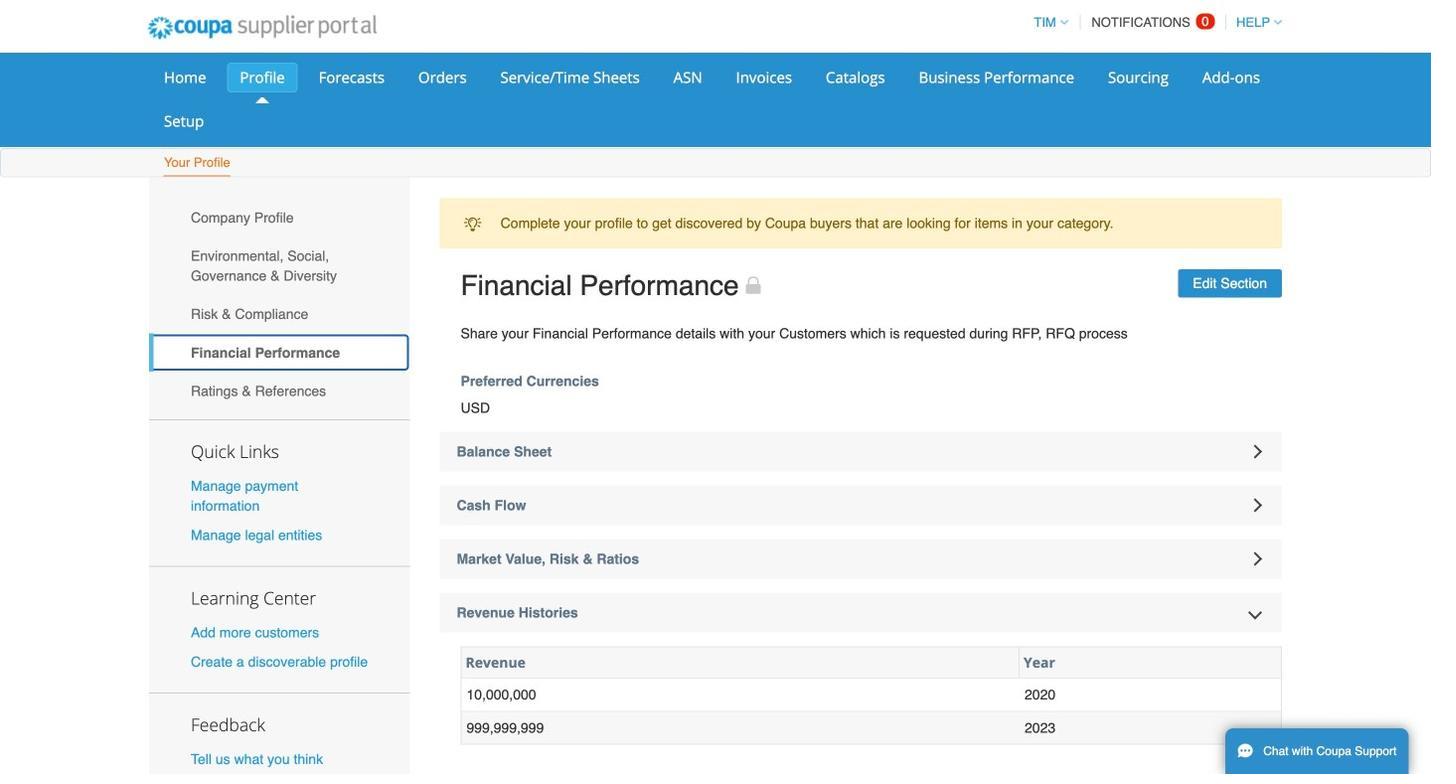 Task type: describe. For each thing, give the bounding box(es) containing it.
4 heading from the top
[[440, 593, 1282, 633]]

2 heading from the top
[[440, 486, 1282, 525]]



Task type: vqa. For each thing, say whether or not it's contained in the screenshot.
&
no



Task type: locate. For each thing, give the bounding box(es) containing it.
1 heading from the top
[[440, 432, 1282, 472]]

coupa supplier portal image
[[134, 3, 390, 53]]

alert
[[440, 198, 1282, 248]]

navigation
[[1025, 3, 1282, 42]]

heading
[[440, 432, 1282, 472], [440, 486, 1282, 525], [440, 539, 1282, 579], [440, 593, 1282, 633]]

3 heading from the top
[[440, 539, 1282, 579]]



